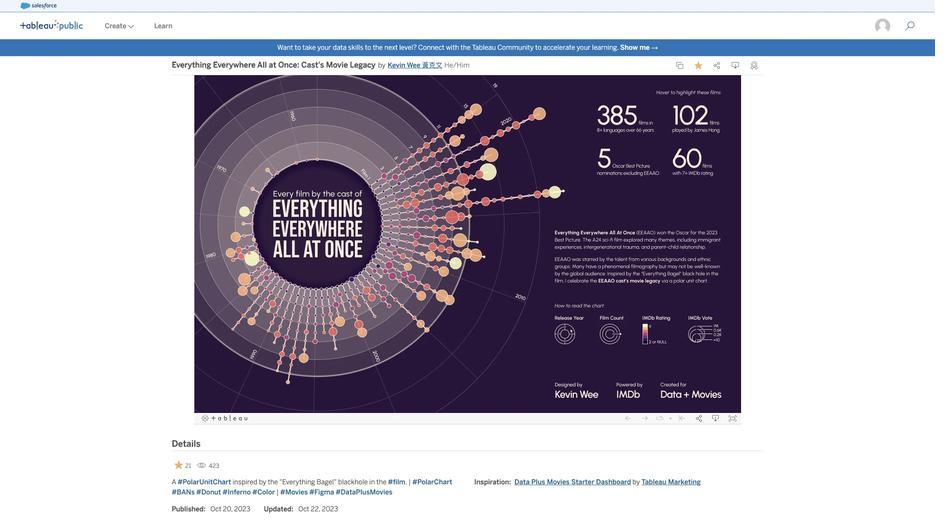 Task type: describe. For each thing, give the bounding box(es) containing it.
the up the #color link
[[268, 479, 278, 487]]

#polarchart link
[[413, 479, 453, 487]]

0 vertical spatial tableau
[[472, 44, 496, 52]]

#figma link
[[310, 489, 334, 497]]

data
[[333, 44, 347, 52]]

at
[[269, 61, 276, 70]]

0 vertical spatial |
[[409, 479, 411, 487]]

by inside a #polarunitchart inspired by the "everything bagel" blackhole in the #film . | #polarchart #bans #donut #inferno #color | #movies #figma #dataplusmovies
[[259, 479, 267, 487]]

nominate for viz of the day image
[[751, 61, 758, 70]]

oct 20, 2023
[[211, 506, 250, 514]]

he/him
[[445, 61, 470, 69]]

connect
[[419, 44, 445, 52]]

"everything
[[280, 479, 315, 487]]

tableau marketing link
[[642, 479, 701, 487]]

go to search image
[[895, 21, 926, 31]]

accelerate
[[543, 44, 576, 52]]

updated
[[264, 506, 292, 514]]

#film
[[388, 479, 406, 487]]

inspired
[[233, 479, 258, 487]]

everything
[[172, 61, 211, 70]]

#bans link
[[172, 489, 195, 497]]

updated :
[[264, 506, 294, 514]]

2023 for oct 22, 2023
[[322, 506, 338, 514]]

learning.
[[593, 44, 619, 52]]

#donut
[[196, 489, 221, 497]]

#polarchart
[[413, 479, 453, 487]]

#figma
[[310, 489, 334, 497]]

marketing
[[669, 479, 701, 487]]

want
[[277, 44, 293, 52]]

1 vertical spatial |
[[277, 489, 279, 497]]

plus
[[532, 479, 546, 487]]

dashboard
[[597, 479, 631, 487]]

1 vertical spatial tableau
[[642, 479, 667, 487]]

oct for oct 20, 2023
[[211, 506, 222, 514]]

#dataplusmovies link
[[336, 489, 393, 497]]

22,
[[311, 506, 321, 514]]

cast's
[[302, 61, 324, 70]]

#color link
[[253, 489, 275, 497]]

21
[[185, 463, 191, 470]]

the left "next"
[[373, 44, 383, 52]]

#inferno link
[[223, 489, 251, 497]]

a #polarunitchart inspired by the "everything bagel" blackhole in the #film . | #polarchart #bans #donut #inferno #color | #movies #figma #dataplusmovies
[[172, 479, 453, 497]]

create button
[[95, 13, 144, 39]]

learn link
[[144, 13, 183, 39]]

#polarunitchart
[[178, 479, 231, 487]]

everywhere
[[213, 61, 256, 70]]

2023 for oct 20, 2023
[[234, 506, 250, 514]]

in
[[370, 479, 375, 487]]

#bans
[[172, 489, 195, 497]]

data
[[515, 479, 530, 487]]

starter
[[572, 479, 595, 487]]

the right with
[[461, 44, 471, 52]]

#polarunitchart link
[[178, 479, 231, 487]]

20,
[[223, 506, 233, 514]]



Task type: vqa. For each thing, say whether or not it's contained in the screenshot.
New associated with New Table Extension
no



Task type: locate. For each thing, give the bounding box(es) containing it.
the right in
[[377, 479, 387, 487]]

community
[[498, 44, 534, 52]]

movie
[[326, 61, 348, 70]]

take
[[303, 44, 316, 52]]

next
[[385, 44, 398, 52]]

: left data
[[509, 479, 511, 487]]

by inside everything everywhere all at once: cast's movie legacy by kevin wee 黃克文 he/him
[[378, 61, 386, 69]]

to right skills
[[365, 44, 371, 52]]

#movies
[[280, 489, 308, 497]]

| right .
[[409, 479, 411, 487]]

#inferno
[[223, 489, 251, 497]]

the
[[373, 44, 383, 52], [461, 44, 471, 52], [268, 479, 278, 487], [377, 479, 387, 487]]

0 horizontal spatial 2023
[[234, 506, 250, 514]]

oct left 20,
[[211, 506, 222, 514]]

to left take on the top left
[[295, 44, 301, 52]]

want to take your data skills to the next level? connect with the tableau community to accelerate your learning. show me →
[[277, 44, 658, 52]]

tableau right with
[[472, 44, 496, 52]]

published
[[172, 506, 204, 514]]

oct
[[211, 506, 222, 514], [298, 506, 309, 514]]

with
[[446, 44, 459, 52]]

: for updated
[[292, 506, 294, 514]]

show
[[621, 44, 638, 52]]

0 horizontal spatial tableau
[[472, 44, 496, 52]]

2 horizontal spatial to
[[536, 44, 542, 52]]

#color
[[253, 489, 275, 497]]

|
[[409, 479, 411, 487], [277, 489, 279, 497]]

favorite button image
[[695, 62, 703, 69]]

by right dashboard
[[633, 479, 640, 487]]

2 2023 from the left
[[322, 506, 338, 514]]

list item containing data plus movies starter dashboard
[[515, 478, 701, 488]]

to left 'accelerate'
[[536, 44, 542, 52]]

2023 right 22,
[[322, 506, 338, 514]]

learn
[[154, 22, 173, 30]]

wee
[[407, 61, 421, 69]]

kevin wee 黃克文 link
[[388, 60, 443, 71]]

your right take on the top left
[[318, 44, 331, 52]]

blackhole
[[338, 479, 368, 487]]

1 horizontal spatial 2023
[[322, 506, 338, 514]]

黃克文
[[422, 61, 443, 69]]

your left learning.
[[577, 44, 591, 52]]

me
[[640, 44, 650, 52]]

oct for oct 22, 2023
[[298, 506, 309, 514]]

1 to from the left
[[295, 44, 301, 52]]

terry.turtle image
[[875, 18, 892, 35]]

2023
[[234, 506, 250, 514], [322, 506, 338, 514]]

list item
[[515, 478, 701, 488]]

once:
[[278, 61, 300, 70]]

3 to from the left
[[536, 44, 542, 52]]

2 horizontal spatial by
[[633, 479, 640, 487]]

bagel"
[[317, 479, 337, 487]]

1 your from the left
[[318, 44, 331, 52]]

Remove Favorite button
[[172, 459, 194, 473]]

everything everywhere all at once: cast's movie legacy by kevin wee 黃克文 he/him
[[172, 61, 470, 70]]

0 horizontal spatial :
[[204, 506, 206, 514]]

by
[[378, 61, 386, 69], [259, 479, 267, 487], [633, 479, 640, 487]]

tableau
[[472, 44, 496, 52], [642, 479, 667, 487]]

1 horizontal spatial your
[[577, 44, 591, 52]]

oct 22, 2023
[[298, 506, 338, 514]]

1 horizontal spatial by
[[378, 61, 386, 69]]

by up the #color link
[[259, 479, 267, 487]]

: for inspiration
[[509, 479, 511, 487]]

→
[[652, 44, 658, 52]]

0 horizontal spatial to
[[295, 44, 301, 52]]

2 your from the left
[[577, 44, 591, 52]]

1 horizontal spatial :
[[292, 506, 294, 514]]

oct left 22,
[[298, 506, 309, 514]]

1 horizontal spatial to
[[365, 44, 371, 52]]

: down "#movies"
[[292, 506, 294, 514]]

#donut link
[[196, 489, 221, 497]]

:
[[509, 479, 511, 487], [204, 506, 206, 514], [292, 506, 294, 514]]

by left kevin
[[378, 61, 386, 69]]

2023 right 20,
[[234, 506, 250, 514]]

2 to from the left
[[365, 44, 371, 52]]

0 horizontal spatial oct
[[211, 506, 222, 514]]

logo image
[[20, 20, 83, 31]]

: for published
[[204, 506, 206, 514]]

legacy
[[350, 61, 376, 70]]

1 horizontal spatial oct
[[298, 506, 309, 514]]

#film link
[[388, 479, 406, 487]]

make a copy image
[[676, 62, 684, 69]]

to
[[295, 44, 301, 52], [365, 44, 371, 52], [536, 44, 542, 52]]

show me link
[[621, 44, 650, 52]]

all
[[257, 61, 267, 70]]

.
[[406, 479, 407, 487]]

details
[[172, 439, 201, 449]]

2 oct from the left
[[298, 506, 309, 514]]

data plus movies starter dashboard link
[[515, 479, 631, 487]]

423
[[209, 463, 219, 470]]

| right #color
[[277, 489, 279, 497]]

tableau left marketing
[[642, 479, 667, 487]]

: down #donut link
[[204, 506, 206, 514]]

your
[[318, 44, 331, 52], [577, 44, 591, 52]]

423 views element
[[194, 460, 223, 473]]

movies
[[547, 479, 570, 487]]

salesforce logo image
[[20, 3, 57, 9]]

level?
[[400, 44, 417, 52]]

0 horizontal spatial |
[[277, 489, 279, 497]]

kevin
[[388, 61, 406, 69]]

published :
[[172, 506, 206, 514]]

a
[[172, 479, 176, 487]]

create
[[105, 22, 126, 30]]

#dataplusmovies
[[336, 489, 393, 497]]

2 horizontal spatial :
[[509, 479, 511, 487]]

0 horizontal spatial by
[[259, 479, 267, 487]]

1 2023 from the left
[[234, 506, 250, 514]]

skills
[[348, 44, 364, 52]]

1 horizontal spatial tableau
[[642, 479, 667, 487]]

#movies link
[[280, 489, 308, 497]]

0 horizontal spatial your
[[318, 44, 331, 52]]

inspiration
[[475, 479, 509, 487]]

1 oct from the left
[[211, 506, 222, 514]]

inspiration : data plus movies starter dashboard by tableau marketing
[[475, 479, 701, 487]]

1 horizontal spatial |
[[409, 479, 411, 487]]



